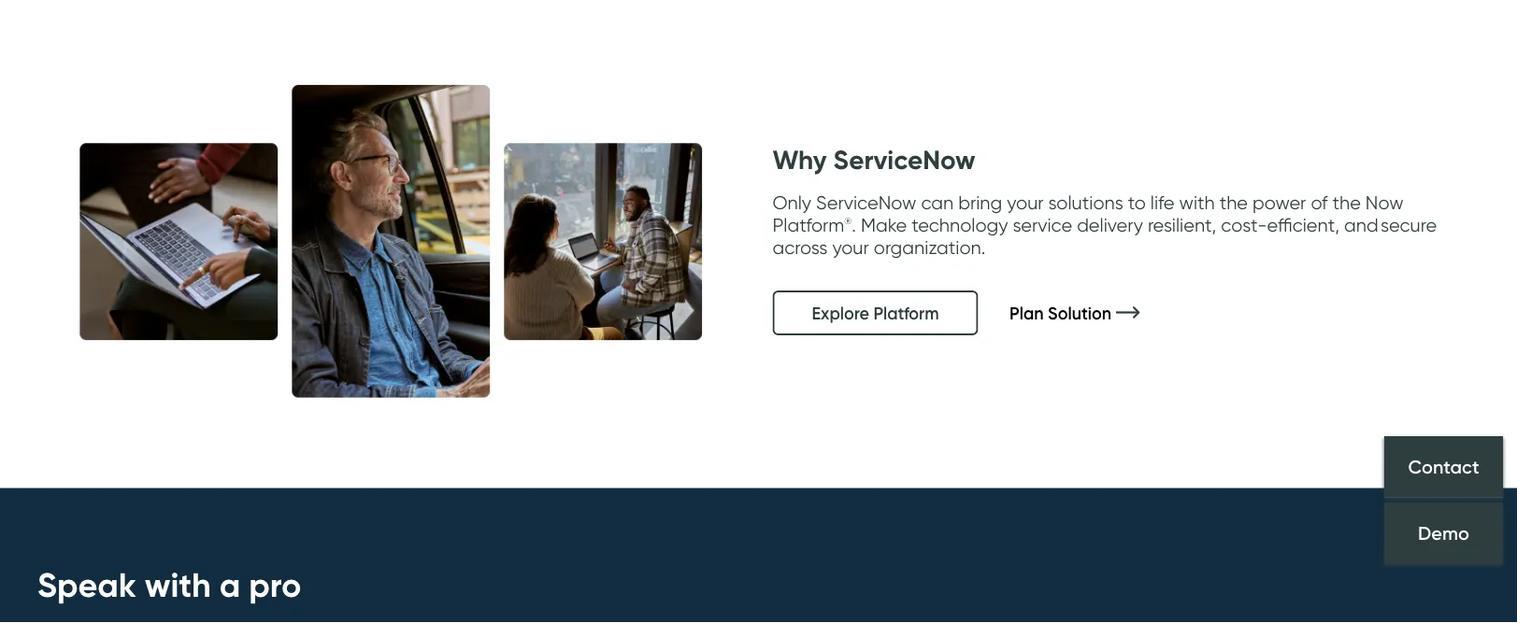 Task type: vqa. For each thing, say whether or not it's contained in the screenshot.
CONTACT
yes



Task type: describe. For each thing, give the bounding box(es) containing it.
efficient,
[[1267, 214, 1340, 237]]

speak with a pro
[[37, 564, 301, 606]]

your inside . make technology service delivery resilient, cost-efficient, and secure across your organization.
[[832, 237, 869, 259]]

technology
[[912, 214, 1008, 237]]

service
[[1013, 214, 1072, 237]]

plan solution
[[1010, 303, 1111, 324]]

speak
[[37, 564, 136, 606]]

solution
[[1048, 303, 1111, 324]]

and secure
[[1344, 214, 1437, 237]]

organization.
[[874, 237, 986, 259]]

now
[[1366, 192, 1404, 214]]

explore platform link
[[773, 291, 978, 336]]

to
[[1128, 192, 1146, 214]]

.
[[852, 214, 856, 237]]

1 horizontal spatial platform
[[873, 303, 939, 324]]

plan
[[1010, 303, 1044, 324]]

explore
[[812, 303, 869, 324]]

make
[[861, 214, 907, 237]]

cost-
[[1221, 214, 1267, 237]]

demo
[[1418, 522, 1469, 545]]

bring
[[958, 192, 1002, 214]]

contact link
[[1384, 436, 1503, 498]]

pro
[[249, 564, 301, 606]]

of
[[1311, 192, 1328, 214]]

2 the from the left
[[1333, 192, 1361, 214]]

a
[[219, 564, 240, 606]]

explore platform
[[812, 303, 939, 324]]

solutions
[[1048, 192, 1123, 214]]

why servicenow
[[773, 143, 976, 176]]

contact
[[1408, 455, 1479, 478]]



Task type: locate. For each thing, give the bounding box(es) containing it.
the
[[1220, 192, 1248, 214], [1333, 192, 1361, 214]]

1 vertical spatial with
[[145, 564, 211, 606]]

. make technology service delivery resilient, cost-efficient, and secure across your organization.
[[773, 214, 1437, 259]]

with inside only servicenow can bring your solutions to life with the power of the now platform
[[1179, 192, 1215, 214]]

across
[[773, 237, 828, 259]]

0 vertical spatial with
[[1179, 192, 1215, 214]]

0 vertical spatial servicenow
[[833, 143, 976, 176]]

0 vertical spatial your
[[1007, 192, 1044, 214]]

0 horizontal spatial platform
[[773, 214, 844, 237]]

1 horizontal spatial with
[[1179, 192, 1215, 214]]

with left a
[[145, 564, 211, 606]]

1 vertical spatial your
[[832, 237, 869, 259]]

plan solution link
[[1010, 303, 1167, 324]]

platform right explore
[[873, 303, 939, 324]]

1 horizontal spatial your
[[1007, 192, 1044, 214]]

only
[[773, 192, 811, 214]]

life
[[1150, 192, 1175, 214]]

the left power
[[1220, 192, 1248, 214]]

with
[[1179, 192, 1215, 214], [145, 564, 211, 606]]

platform left .
[[773, 214, 844, 237]]

1 vertical spatial servicenow
[[816, 192, 916, 214]]

why
[[773, 143, 827, 176]]

demo link
[[1384, 503, 1503, 565]]

your right bring
[[1007, 192, 1044, 214]]

servicenow up can
[[833, 143, 976, 176]]

1 vertical spatial platform
[[873, 303, 939, 324]]

platform inside only servicenow can bring your solutions to life with the power of the now platform
[[773, 214, 844, 237]]

the right "of"
[[1333, 192, 1361, 214]]

transform your business with the now platform image
[[37, 42, 745, 440]]

servicenow inside only servicenow can bring your solutions to life with the power of the now platform
[[816, 192, 916, 214]]

servicenow
[[833, 143, 976, 176], [816, 192, 916, 214]]

0 vertical spatial platform
[[773, 214, 844, 237]]

platform
[[773, 214, 844, 237], [873, 303, 939, 324]]

your inside only servicenow can bring your solutions to life with the power of the now platform
[[1007, 192, 1044, 214]]

your down ®
[[832, 237, 869, 259]]

0 horizontal spatial the
[[1220, 192, 1248, 214]]

1 horizontal spatial the
[[1333, 192, 1361, 214]]

servicenow for why
[[833, 143, 976, 176]]

servicenow for only
[[816, 192, 916, 214]]

delivery
[[1077, 214, 1143, 237]]

resilient,
[[1148, 214, 1216, 237]]

servicenow up ®
[[816, 192, 916, 214]]

only servicenow can bring your solutions to life with the power of the now platform
[[773, 192, 1404, 237]]

0 horizontal spatial your
[[832, 237, 869, 259]]

your
[[1007, 192, 1044, 214], [832, 237, 869, 259]]

1 the from the left
[[1220, 192, 1248, 214]]

power
[[1253, 192, 1306, 214]]

can
[[921, 192, 954, 214]]

0 horizontal spatial with
[[145, 564, 211, 606]]

®
[[844, 215, 852, 226]]

with right 'life'
[[1179, 192, 1215, 214]]



